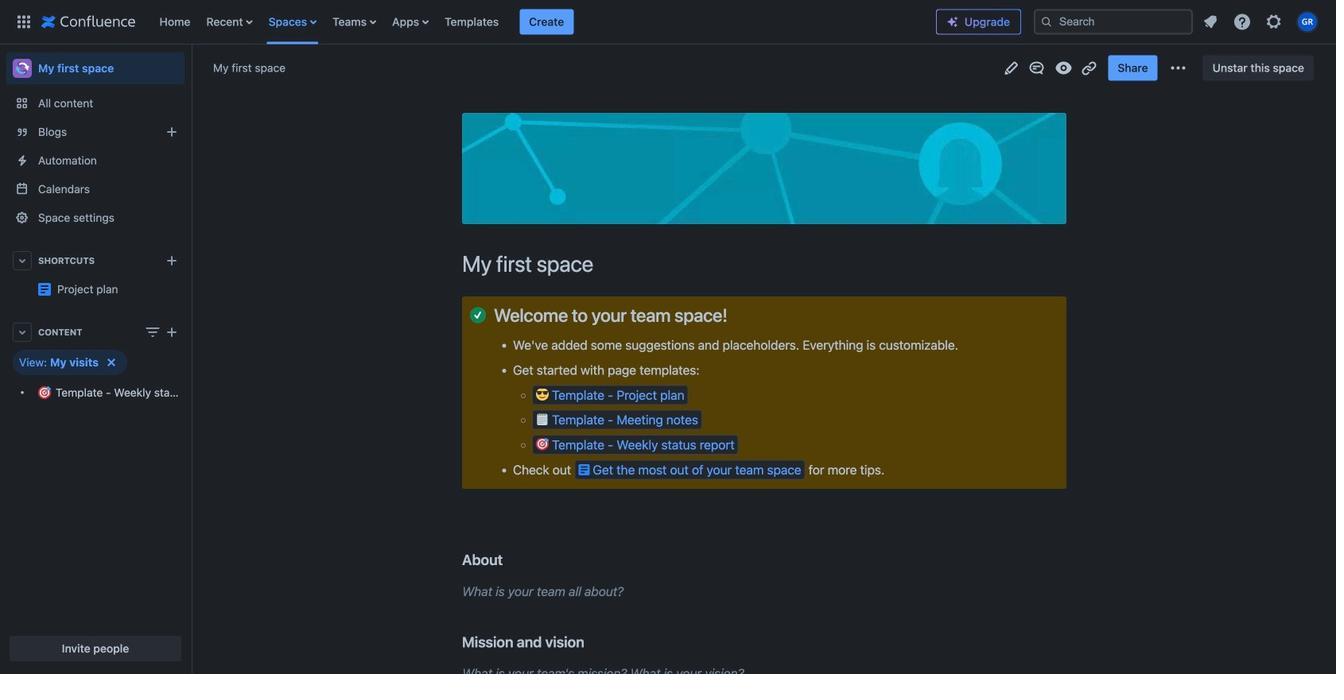 Task type: vqa. For each thing, say whether or not it's contained in the screenshot.
Copy Link "image"
yes



Task type: locate. For each thing, give the bounding box(es) containing it.
region
[[6, 350, 185, 407]]

1 horizontal spatial copy image
[[726, 305, 745, 324]]

1 vertical spatial copy image
[[501, 550, 520, 569]]

edit this page image
[[1002, 58, 1021, 78]]

0 vertical spatial copy image
[[726, 305, 745, 324]]

copy image
[[583, 633, 602, 652]]

:dart: image
[[536, 438, 549, 451]]

:sunglasses: image
[[536, 388, 549, 401], [536, 388, 549, 401]]

:notepad_spiral: image
[[536, 413, 549, 426], [536, 413, 549, 426]]

list for appswitcher icon
[[152, 0, 936, 44]]

space element
[[0, 45, 191, 674]]

list
[[152, 0, 936, 44], [1196, 8, 1327, 36]]

notification icon image
[[1201, 12, 1220, 31]]

banner
[[0, 0, 1336, 45]]

0 horizontal spatial list
[[152, 0, 936, 44]]

list item
[[520, 9, 574, 35]]

0 horizontal spatial copy image
[[501, 550, 520, 569]]

:check_mark: image
[[470, 307, 486, 323]]

None search field
[[1034, 9, 1193, 35]]

:dart: image
[[38, 387, 51, 399], [38, 387, 51, 399], [536, 438, 549, 451]]

copy image
[[726, 305, 745, 324], [501, 550, 520, 569]]

list item inside global element
[[520, 9, 574, 35]]

create a page image
[[162, 323, 181, 342]]

1 horizontal spatial list
[[1196, 8, 1327, 36]]

confluence image
[[41, 12, 136, 31], [41, 12, 136, 31]]

global element
[[10, 0, 936, 44]]



Task type: describe. For each thing, give the bounding box(es) containing it.
change view image
[[143, 323, 162, 342]]

list for premium icon
[[1196, 8, 1327, 36]]

get the most out of your team space image
[[578, 464, 590, 476]]

region inside space element
[[6, 350, 185, 407]]

copy link image
[[1080, 58, 1099, 78]]

stop watching image
[[1054, 58, 1073, 78]]

create a blog image
[[162, 122, 181, 142]]

search image
[[1040, 16, 1053, 28]]

appswitcher icon image
[[14, 12, 33, 31]]

settings icon image
[[1265, 12, 1284, 31]]

Search field
[[1034, 9, 1193, 35]]

template - project plan image
[[38, 283, 51, 296]]

add shortcut image
[[162, 251, 181, 270]]

premium image
[[946, 16, 959, 28]]

clear view image
[[102, 353, 121, 372]]

more actions image
[[1169, 58, 1188, 78]]

collapse sidebar image
[[173, 52, 208, 84]]

help icon image
[[1233, 12, 1252, 31]]



